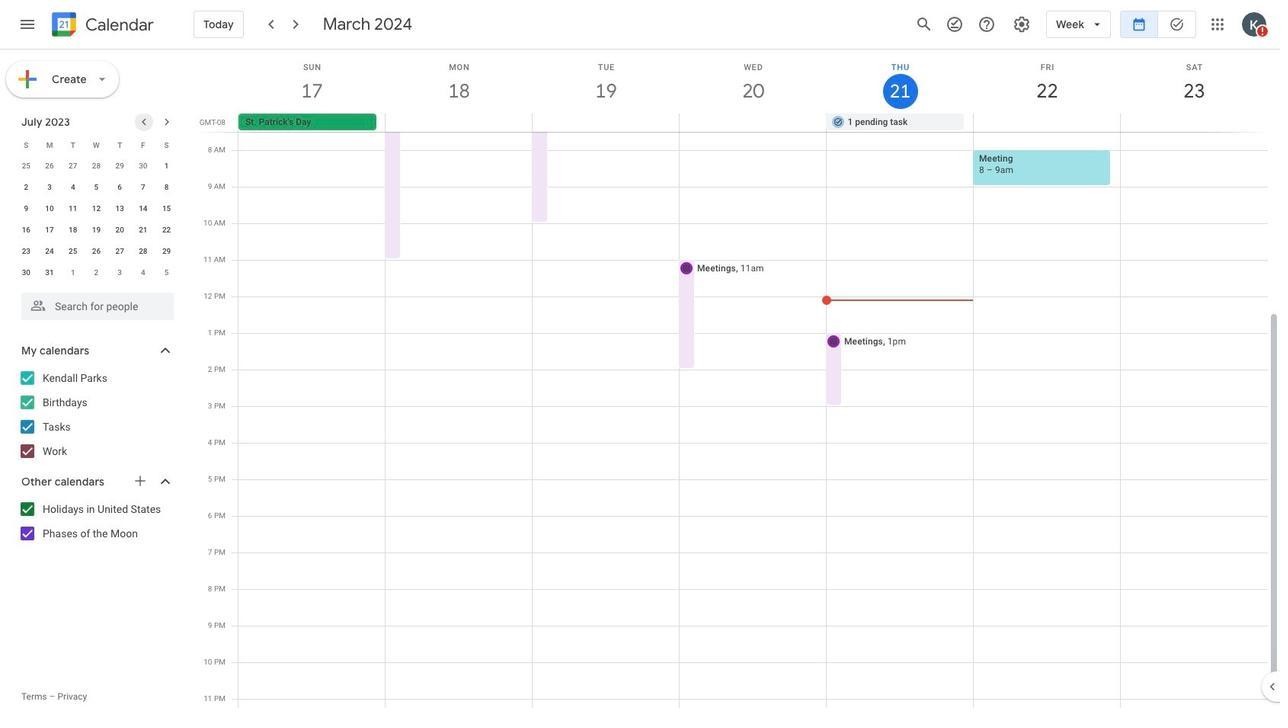 Task type: locate. For each thing, give the bounding box(es) containing it.
august 2 element
[[87, 264, 106, 282]]

9 element
[[17, 200, 35, 218]]

settings menu image
[[1013, 15, 1032, 34]]

june 27 element
[[64, 157, 82, 175]]

june 25 element
[[17, 157, 35, 175]]

add other calendars image
[[133, 473, 148, 489]]

3 element
[[40, 178, 59, 197]]

None search field
[[0, 287, 189, 320]]

31 element
[[40, 264, 59, 282]]

10 element
[[40, 200, 59, 218]]

4 element
[[64, 178, 82, 197]]

7 element
[[134, 178, 152, 197]]

heading inside 'calendar' element
[[82, 16, 154, 34]]

6 element
[[111, 178, 129, 197]]

cell
[[386, 114, 533, 132], [533, 114, 680, 132], [680, 114, 827, 132], [974, 114, 1121, 132], [1121, 114, 1268, 132]]

calendar element
[[49, 9, 154, 43]]

5 element
[[87, 178, 106, 197]]

june 28 element
[[87, 157, 106, 175]]

16 element
[[17, 221, 35, 239]]

24 element
[[40, 242, 59, 261]]

27 element
[[111, 242, 129, 261]]

21 element
[[134, 221, 152, 239]]

july 2023 grid
[[14, 134, 178, 284]]

28 element
[[134, 242, 152, 261]]

august 1 element
[[64, 264, 82, 282]]

18 element
[[64, 221, 82, 239]]

other calendars list
[[3, 497, 189, 546]]

heading
[[82, 16, 154, 34]]

1 cell from the left
[[386, 114, 533, 132]]

22 element
[[158, 221, 176, 239]]

august 3 element
[[111, 264, 129, 282]]

june 26 element
[[40, 157, 59, 175]]

1 element
[[158, 157, 176, 175]]

8 element
[[158, 178, 176, 197]]

grid
[[195, 50, 1281, 708]]

row
[[232, 114, 1281, 132], [14, 134, 178, 156], [14, 156, 178, 177], [14, 177, 178, 198], [14, 198, 178, 220], [14, 220, 178, 241], [14, 241, 178, 262], [14, 262, 178, 284]]

my calendars list
[[3, 366, 189, 464]]

june 30 element
[[134, 157, 152, 175]]

main drawer image
[[18, 15, 37, 34]]

row group
[[14, 156, 178, 284]]

2 cell from the left
[[533, 114, 680, 132]]



Task type: vqa. For each thing, say whether or not it's contained in the screenshot.
the "6" element
yes



Task type: describe. For each thing, give the bounding box(es) containing it.
30 element
[[17, 264, 35, 282]]

17 element
[[40, 221, 59, 239]]

20 element
[[111, 221, 129, 239]]

15 element
[[158, 200, 176, 218]]

august 4 element
[[134, 264, 152, 282]]

august 5 element
[[158, 264, 176, 282]]

3 cell from the left
[[680, 114, 827, 132]]

14 element
[[134, 200, 152, 218]]

4 cell from the left
[[974, 114, 1121, 132]]

25 element
[[64, 242, 82, 261]]

19 element
[[87, 221, 106, 239]]

29 element
[[158, 242, 176, 261]]

2 element
[[17, 178, 35, 197]]

26 element
[[87, 242, 106, 261]]

13 element
[[111, 200, 129, 218]]

23 element
[[17, 242, 35, 261]]

12 element
[[87, 200, 106, 218]]

11 element
[[64, 200, 82, 218]]

Search for people text field
[[30, 293, 165, 320]]

june 29 element
[[111, 157, 129, 175]]

5 cell from the left
[[1121, 114, 1268, 132]]



